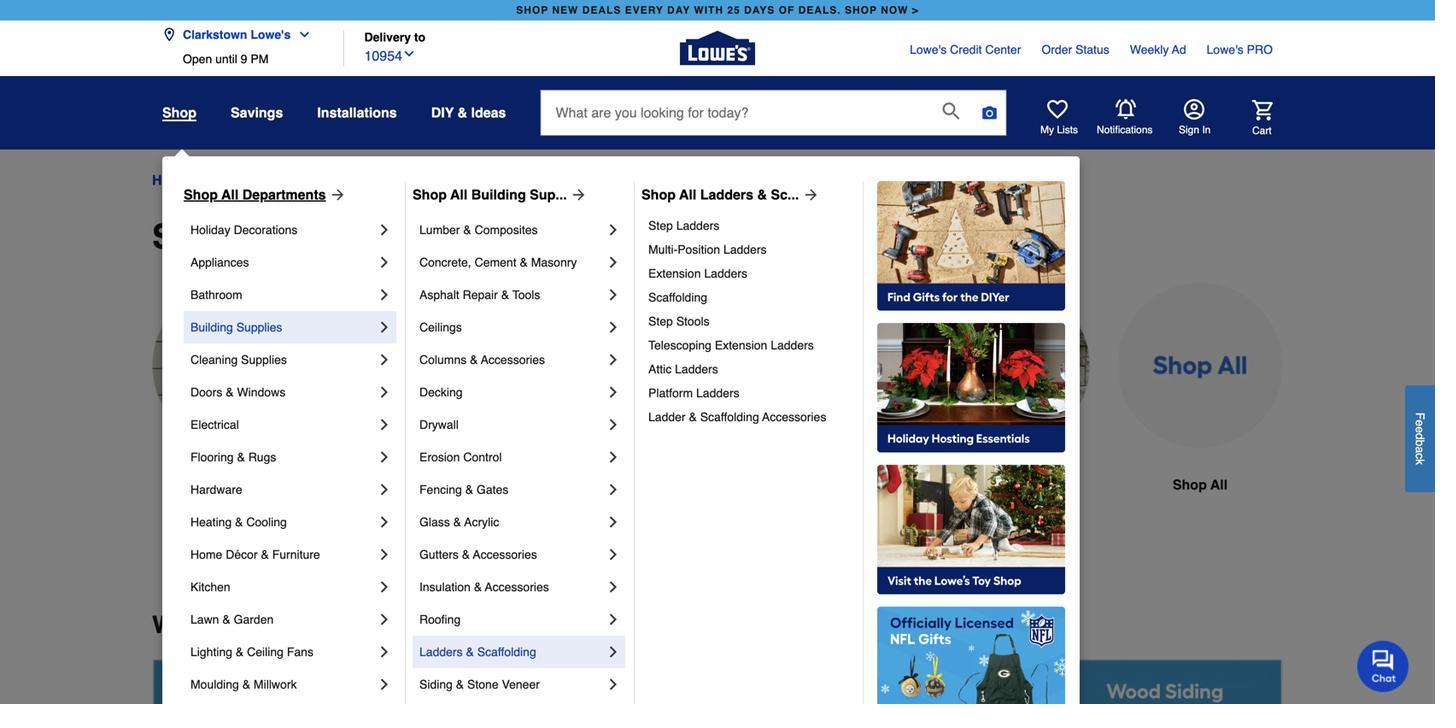 Task type: vqa. For each thing, say whether or not it's contained in the screenshot.
the Attic
yes



Task type: locate. For each thing, give the bounding box(es) containing it.
arrow right image inside shop all departments link
[[326, 186, 347, 203]]

0 vertical spatial supplies
[[263, 172, 320, 188]]

3 shop from the left
[[642, 187, 676, 202]]

telescoping extension ladders link
[[649, 333, 851, 357]]

step up telescoping
[[649, 314, 673, 328]]

2 vertical spatial scaffolding
[[477, 645, 536, 659]]

shop inside the "shop all" link
[[1173, 477, 1207, 493]]

a chart comparing different siding types. image
[[152, 659, 1283, 704]]

building supplies up decorations in the top left of the page
[[205, 172, 320, 188]]

vinyl siding link
[[152, 283, 318, 536]]

asphalt repair & tools link
[[420, 279, 605, 311]]

building supplies link up decorations in the top left of the page
[[205, 170, 320, 191]]

erosion control link
[[420, 441, 605, 473]]

tan vinyl siding. image
[[152, 283, 318, 448]]

& for "columns & accessories" link
[[470, 353, 478, 367]]

columns
[[420, 353, 467, 367]]

shop for shop all building sup...
[[413, 187, 447, 202]]

& right the décor
[[261, 548, 269, 561]]

arrow right image up the masonry
[[567, 186, 588, 203]]

hardware link
[[191, 473, 376, 506]]

ladders up position
[[676, 219, 720, 232]]

>
[[912, 4, 919, 16]]

search image
[[943, 103, 960, 120]]

arrow right image
[[799, 186, 820, 203]]

holiday hosting essentials. image
[[877, 323, 1065, 453]]

camera image
[[981, 104, 998, 121]]

1 e from the top
[[1414, 420, 1427, 426]]

lowe's inside lowe's credit center link
[[910, 43, 947, 56]]

0 vertical spatial shop
[[162, 105, 197, 120]]

chevron right image for building supplies
[[376, 319, 393, 336]]

1 horizontal spatial shop
[[413, 187, 447, 202]]

chevron right image for decking
[[605, 384, 622, 401]]

& for ladder & scaffolding accessories link
[[689, 410, 697, 424]]

shop up holiday
[[184, 187, 218, 202]]

scaffolding down platform ladders link
[[700, 410, 759, 424]]

chevron right image for hardware
[[376, 481, 393, 498]]

building supplies up cleaning supplies
[[191, 320, 282, 334]]

clarkstown lowe's
[[183, 28, 291, 41]]

building up cleaning
[[191, 320, 233, 334]]

right
[[318, 611, 379, 639]]

arrow right image
[[326, 186, 347, 203], [567, 186, 588, 203]]

1 shop from the left
[[184, 187, 218, 202]]

0 vertical spatial home
[[152, 172, 190, 188]]

building up "holiday decorations"
[[205, 172, 260, 188]]

home for home
[[152, 172, 190, 188]]

rugs
[[248, 450, 276, 464]]

electrical
[[191, 418, 239, 431]]

tools
[[513, 288, 540, 302]]

extension down step stools link
[[715, 338, 768, 352]]

sign
[[1179, 124, 1200, 136]]

None search field
[[540, 90, 1007, 152]]

& for doors & windows link in the left bottom of the page
[[226, 385, 234, 399]]

lists
[[1057, 124, 1078, 136]]

accessories down glass & acrylic link
[[473, 548, 537, 561]]

0 vertical spatial siding & stone veneer
[[335, 172, 473, 188]]

scaffolding for ladder & scaffolding accessories
[[700, 410, 759, 424]]

& right lumber
[[463, 223, 471, 237]]

ladders up the ladder & scaffolding accessories
[[696, 386, 740, 400]]

0 horizontal spatial shop
[[184, 187, 218, 202]]

holiday decorations
[[191, 223, 298, 237]]

2 vertical spatial supplies
[[241, 353, 287, 367]]

& down ladders & scaffolding
[[456, 678, 464, 691]]

scaffolding up step stools
[[649, 291, 707, 304]]

step
[[649, 219, 673, 232], [649, 314, 673, 328]]

deals.
[[799, 4, 841, 16]]

0 vertical spatial cement
[[475, 255, 517, 269]]

2 horizontal spatial shop
[[642, 187, 676, 202]]

all
[[221, 187, 239, 202], [450, 187, 468, 202], [679, 187, 697, 202], [1211, 477, 1228, 493]]

siding & stone veneer down ladders & scaffolding
[[420, 678, 540, 691]]

lowe's inside lowe's pro link
[[1207, 43, 1244, 56]]

lowe's left credit
[[910, 43, 947, 56]]

building supplies link up cleaning supplies
[[191, 311, 376, 343]]

chevron right image for holiday decorations
[[376, 221, 393, 238]]

ladders down multi-position ladders
[[704, 267, 748, 280]]

my
[[1041, 124, 1054, 136]]

& left the sc...
[[757, 187, 767, 202]]

accessories for insulation & accessories
[[485, 580, 549, 594]]

chevron right image for kitchen
[[376, 578, 393, 596]]

chevron right image for asphalt repair & tools
[[605, 286, 622, 303]]

step for step stools
[[649, 314, 673, 328]]

flooring & rugs link
[[191, 441, 376, 473]]

building for the bottommost building supplies link
[[191, 320, 233, 334]]

1 horizontal spatial extension
[[715, 338, 768, 352]]

& inside "link"
[[237, 450, 245, 464]]

shop for shop all ladders & sc...
[[642, 187, 676, 202]]

0 horizontal spatial shop
[[162, 105, 197, 120]]

0 horizontal spatial arrow right image
[[326, 186, 347, 203]]

chevron right image for lighting & ceiling fans
[[376, 643, 393, 660]]

all for ladders
[[679, 187, 697, 202]]

until
[[215, 52, 237, 66]]

& right glass
[[453, 515, 461, 529]]

step ladders link
[[649, 214, 851, 238]]

step for step ladders
[[649, 219, 673, 232]]

siding down rugs
[[232, 477, 274, 493]]

ad
[[1172, 43, 1186, 56]]

k
[[1414, 459, 1427, 465]]

shop all. image
[[1118, 283, 1283, 448]]

supplies up holiday decorations link
[[263, 172, 320, 188]]

accessories down gutters & accessories link
[[485, 580, 549, 594]]

lighting & ceiling fans link
[[191, 636, 376, 668]]

2 arrow right image from the left
[[567, 186, 588, 203]]

shop all departments
[[184, 187, 326, 202]]

step inside step stools link
[[649, 314, 673, 328]]

chevron right image for doors & windows
[[376, 384, 393, 401]]

& left cooling
[[235, 515, 243, 529]]

0 vertical spatial building supplies
[[205, 172, 320, 188]]

building supplies link
[[205, 170, 320, 191], [191, 311, 376, 343]]

chevron right image for lumber & composites
[[605, 221, 622, 238]]

& right 'columns' on the bottom
[[470, 353, 478, 367]]

f e e d b a c k
[[1414, 412, 1427, 465]]

accessories up decking 'link'
[[481, 353, 545, 367]]

clarkstown lowe's button
[[162, 18, 318, 52]]

siding & stone veneer link down ladders & scaffolding
[[420, 668, 605, 701]]

scaffolding link
[[649, 285, 851, 309]]

& for gutters & accessories link
[[462, 548, 470, 561]]

chevron right image for columns & accessories
[[605, 351, 622, 368]]

1 vertical spatial scaffolding
[[700, 410, 759, 424]]

moulding & millwork
[[191, 678, 297, 691]]

& down 'gutters & accessories'
[[474, 580, 482, 594]]

cart button
[[1229, 100, 1273, 137]]

1 vertical spatial home
[[191, 548, 222, 561]]

lowe's home improvement account image
[[1184, 99, 1205, 120]]

doors & windows
[[191, 385, 286, 399]]

supplies up cleaning supplies
[[236, 320, 282, 334]]

home up kitchen
[[191, 548, 222, 561]]

home décor & furniture link
[[191, 538, 376, 571]]

& left ceiling
[[236, 645, 244, 659]]

shop for shop
[[162, 105, 197, 120]]

veneer
[[430, 172, 473, 188], [405, 217, 517, 256], [1006, 477, 1051, 493], [502, 678, 540, 691]]

1 horizontal spatial arrow right image
[[567, 186, 588, 203]]

siding inside composite/engineered wood siding
[[621, 497, 663, 513]]

2 horizontal spatial lowe's
[[1207, 43, 1244, 56]]

with
[[694, 4, 724, 16]]

& right the diy
[[458, 105, 467, 120]]

lowe's left pro
[[1207, 43, 1244, 56]]

chevron down image
[[402, 47, 416, 61]]

0 horizontal spatial cement
[[399, 477, 449, 493]]

cleaning supplies
[[191, 353, 287, 367]]

fiber
[[362, 477, 395, 493]]

0 vertical spatial step
[[649, 219, 673, 232]]

order
[[1042, 43, 1072, 56]]

furniture
[[272, 548, 320, 561]]

cement for fiber
[[399, 477, 449, 493]]

accessories
[[481, 353, 545, 367], [762, 410, 827, 424], [473, 548, 537, 561], [485, 580, 549, 594]]

1 vertical spatial shop
[[1173, 477, 1207, 493]]

decking link
[[420, 376, 605, 408]]

credit
[[950, 43, 982, 56]]

extension down multi-
[[649, 267, 701, 280]]

step inside the step ladders link
[[649, 219, 673, 232]]

all inside 'link'
[[679, 187, 697, 202]]

supplies
[[263, 172, 320, 188], [236, 320, 282, 334], [241, 353, 287, 367]]

gates
[[477, 483, 509, 496]]

1 horizontal spatial cement
[[475, 255, 517, 269]]

ladders up platform ladders
[[675, 362, 718, 376]]

chevron right image for lawn & garden
[[376, 611, 393, 628]]

ladders up attic ladders 'link'
[[771, 338, 814, 352]]

delivery
[[364, 30, 411, 44]]

shop all building sup...
[[413, 187, 567, 202]]

cement down erosion
[[399, 477, 449, 493]]

2 vertical spatial siding & stone veneer
[[420, 678, 540, 691]]

installations
[[317, 105, 397, 120]]

bathroom link
[[191, 279, 376, 311]]

step up multi-
[[649, 219, 673, 232]]

chevron right image for appliances
[[376, 254, 393, 271]]

lighting
[[191, 645, 232, 659]]

lowe's home improvement notification center image
[[1116, 99, 1136, 120]]

e up the b
[[1414, 426, 1427, 433]]

1 step from the top
[[649, 219, 673, 232]]

chevron right image for erosion control
[[605, 449, 622, 466]]

kitchen link
[[191, 571, 376, 603]]

arrow right image up holiday decorations link
[[326, 186, 347, 203]]

chevron right image for roofing
[[605, 611, 622, 628]]

& for fencing & gates link
[[465, 483, 473, 496]]

stone
[[390, 172, 426, 188], [300, 217, 395, 256], [964, 477, 1002, 493], [467, 678, 499, 691]]

arrow right image inside "shop all building sup..." link
[[567, 186, 588, 203]]

1 horizontal spatial lowe's
[[910, 43, 947, 56]]

& left gates at bottom left
[[465, 483, 473, 496]]

& inside button
[[458, 105, 467, 120]]

siding down composite/engineered
[[621, 497, 663, 513]]

2 step from the top
[[649, 314, 673, 328]]

order status
[[1042, 43, 1110, 56]]

0 horizontal spatial home
[[152, 172, 190, 188]]

0 vertical spatial extension
[[649, 267, 701, 280]]

home for home décor & furniture
[[191, 548, 222, 561]]

& left rugs
[[237, 450, 245, 464]]

0 horizontal spatial lowe's
[[251, 28, 291, 41]]

siding & stone veneer up lumber
[[335, 172, 473, 188]]

& left the millwork
[[242, 678, 250, 691]]

1 arrow right image from the left
[[326, 186, 347, 203]]

shop left now
[[845, 4, 877, 16]]

clarkstown
[[183, 28, 247, 41]]

& down installations button
[[377, 172, 386, 188]]

open until 9 pm
[[183, 52, 269, 66]]

2 e from the top
[[1414, 426, 1427, 433]]

& right lawn
[[222, 613, 230, 626]]

siding & stone veneer down departments
[[152, 217, 517, 256]]

chevron right image for flooring & rugs
[[376, 449, 393, 466]]

flooring
[[191, 450, 234, 464]]

ladders up extension ladders link
[[724, 243, 767, 256]]

& down platform ladders
[[689, 410, 697, 424]]

all for departments
[[221, 187, 239, 202]]

control
[[463, 450, 502, 464]]

25
[[727, 4, 741, 16]]

shop inside 'link'
[[642, 187, 676, 202]]

arrow right image for shop all departments
[[326, 186, 347, 203]]

1 vertical spatial step
[[649, 314, 673, 328]]

scaffolding down roofing link
[[477, 645, 536, 659]]

2 shop from the left
[[413, 187, 447, 202]]

& right gutters
[[462, 548, 470, 561]]

is
[[291, 611, 311, 639]]

sc...
[[771, 187, 799, 202]]

1 horizontal spatial home
[[191, 548, 222, 561]]

0 horizontal spatial shop
[[516, 4, 549, 16]]

shop all ladders & sc...
[[642, 187, 799, 202]]

lowe's for lowe's pro
[[1207, 43, 1244, 56]]

telescoping extension ladders
[[649, 338, 814, 352]]

ladders
[[700, 187, 754, 202], [676, 219, 720, 232], [724, 243, 767, 256], [704, 267, 748, 280], [771, 338, 814, 352], [675, 362, 718, 376], [696, 386, 740, 400], [420, 645, 463, 659]]

a
[[1414, 446, 1427, 453]]

fencing & gates
[[420, 483, 509, 496]]

& left the masonry
[[520, 255, 528, 269]]

cement down composites
[[475, 255, 517, 269]]

chevron right image for siding & stone veneer
[[605, 676, 622, 693]]

& right doors
[[226, 385, 234, 399]]

shop all ladders & sc... link
[[642, 185, 820, 205]]

shop up lumber
[[413, 187, 447, 202]]

siding up bathroom
[[152, 217, 257, 256]]

installations button
[[317, 97, 397, 128]]

chevron right image
[[376, 254, 393, 271], [605, 254, 622, 271], [376, 286, 393, 303], [605, 351, 622, 368], [605, 416, 622, 433], [605, 449, 622, 466], [376, 481, 393, 498], [605, 481, 622, 498], [605, 514, 622, 531], [376, 546, 393, 563], [376, 611, 393, 628], [605, 611, 622, 628], [376, 643, 393, 660], [605, 643, 622, 660], [376, 676, 393, 693]]

composites
[[475, 223, 538, 237]]

fencing
[[420, 483, 462, 496]]

& down 'you?'
[[466, 645, 474, 659]]

e up d
[[1414, 420, 1427, 426]]

9
[[241, 52, 247, 66]]

wood
[[580, 497, 617, 513]]

every
[[625, 4, 664, 16]]

shop button
[[162, 104, 197, 121]]

columns & accessories
[[420, 353, 545, 367]]

chevron right image
[[376, 221, 393, 238], [605, 221, 622, 238], [605, 286, 622, 303], [376, 319, 393, 336], [605, 319, 622, 336], [376, 351, 393, 368], [376, 384, 393, 401], [605, 384, 622, 401], [376, 416, 393, 433], [376, 449, 393, 466], [376, 514, 393, 531], [605, 546, 622, 563], [376, 578, 393, 596], [605, 578, 622, 596], [605, 676, 622, 693]]

lawn & garden link
[[191, 603, 376, 636]]

platform ladders link
[[649, 381, 851, 405]]

home down shop button
[[152, 172, 190, 188]]

1 vertical spatial cement
[[399, 477, 449, 493]]

siding & stone veneer link up lumber
[[335, 170, 473, 191]]

1 horizontal spatial shop
[[845, 4, 877, 16]]

shop left new
[[516, 4, 549, 16]]

lowe's inside clarkstown lowe's button
[[251, 28, 291, 41]]

shop up step ladders at the top
[[642, 187, 676, 202]]

1 horizontal spatial shop
[[1173, 477, 1207, 493]]

status
[[1076, 43, 1110, 56]]

columns & accessories link
[[420, 343, 605, 376]]

supplies up windows
[[241, 353, 287, 367]]

natural wood siding. image
[[731, 283, 897, 448]]

lowe's up pm
[[251, 28, 291, 41]]

acrylic
[[464, 515, 499, 529]]



Task type: describe. For each thing, give the bounding box(es) containing it.
drywall link
[[420, 408, 605, 441]]

attic ladders link
[[649, 357, 851, 381]]

for
[[386, 611, 417, 639]]

multi-position ladders link
[[649, 238, 851, 261]]

ceiling
[[247, 645, 284, 659]]

chevron right image for electrical
[[376, 416, 393, 433]]

accessories for columns & accessories
[[481, 353, 545, 367]]

lowe's for lowe's credit center
[[910, 43, 947, 56]]

step stools link
[[649, 309, 851, 333]]

concrete, cement & masonry link
[[420, 246, 605, 279]]

home décor & furniture
[[191, 548, 320, 561]]

bathroom
[[191, 288, 242, 302]]

heating & cooling
[[191, 515, 287, 529]]

siding down installations button
[[335, 172, 373, 188]]

chevron right image for fencing & gates
[[605, 481, 622, 498]]

extension ladders link
[[649, 261, 851, 285]]

Search Query text field
[[541, 91, 929, 135]]

visit the lowe's toy shop. image
[[877, 465, 1065, 595]]

& for heating & cooling link
[[235, 515, 243, 529]]

ladders down 'you?'
[[420, 645, 463, 659]]

you?
[[424, 611, 482, 639]]

center
[[985, 43, 1021, 56]]

& for the moulding & millwork link
[[242, 678, 250, 691]]

sign in
[[1179, 124, 1211, 136]]

ladders & scaffolding link
[[420, 636, 605, 668]]

building up composites
[[471, 187, 526, 202]]

chevron right image for glass & acrylic
[[605, 514, 622, 531]]

sup...
[[530, 187, 567, 202]]

diy & ideas button
[[431, 97, 506, 128]]

shop for shop all departments
[[184, 187, 218, 202]]

& for diy & ideas button
[[458, 105, 467, 120]]

scaffolding for ladders & scaffolding
[[477, 645, 536, 659]]

chevron right image for concrete, cement & masonry
[[605, 254, 622, 271]]

platform
[[649, 386, 693, 400]]

chevron right image for gutters & accessories
[[605, 546, 622, 563]]

lawn & garden
[[191, 613, 274, 626]]

step ladders
[[649, 219, 720, 232]]

brown composite siding. image
[[538, 283, 704, 448]]

c
[[1414, 453, 1427, 459]]

chevron right image for cleaning supplies
[[376, 351, 393, 368]]

accessories down platform ladders link
[[762, 410, 827, 424]]

siding & stone veneer for the topmost siding & stone veneer link
[[335, 172, 473, 188]]

to
[[414, 30, 426, 44]]

new
[[552, 4, 579, 16]]

gray fiber cement siding. image
[[345, 283, 511, 449]]

chevron right image for ladders & scaffolding
[[605, 643, 622, 660]]

glass & acrylic
[[420, 515, 499, 529]]

officially licensed n f l gifts. shop now. image
[[877, 607, 1065, 704]]

which type is right for you?
[[152, 611, 482, 639]]

chevron right image for home décor & furniture
[[376, 546, 393, 563]]

lowe's home improvement lists image
[[1048, 99, 1068, 120]]

position
[[678, 243, 720, 256]]

lumber & composites
[[420, 223, 538, 237]]

day
[[667, 4, 691, 16]]

1 vertical spatial building supplies
[[191, 320, 282, 334]]

& left tools
[[501, 288, 509, 302]]

kitchen
[[191, 580, 230, 594]]

0 vertical spatial scaffolding
[[649, 291, 707, 304]]

appliances link
[[191, 246, 376, 279]]

appliances
[[191, 255, 249, 269]]

lowe's pro
[[1207, 43, 1273, 56]]

electrical link
[[191, 408, 376, 441]]

fiber cement siding link
[[345, 283, 511, 536]]

0 vertical spatial siding & stone veneer link
[[335, 170, 473, 191]]

all for building
[[450, 187, 468, 202]]

1 vertical spatial siding & stone veneer link
[[420, 668, 605, 701]]

glass
[[420, 515, 450, 529]]

d
[[1414, 433, 1427, 440]]

chevron right image for heating & cooling
[[376, 514, 393, 531]]

vinyl
[[196, 477, 228, 493]]

f
[[1414, 412, 1427, 420]]

ceilings link
[[420, 311, 605, 343]]

siding & stone veneer for the bottommost siding & stone veneer link
[[420, 678, 540, 691]]

open
[[183, 52, 212, 66]]

lowe's credit center link
[[910, 41, 1021, 58]]

& down departments
[[266, 217, 291, 256]]

building for building supplies link to the top
[[205, 172, 260, 188]]

siding down "control"
[[453, 477, 495, 493]]

order status link
[[1042, 41, 1110, 58]]

my lists
[[1041, 124, 1078, 136]]

& for flooring & rugs "link"
[[237, 450, 245, 464]]

drywall
[[420, 418, 459, 431]]

& for insulation & accessories link
[[474, 580, 482, 594]]

diy & ideas
[[431, 105, 506, 120]]

weekly
[[1130, 43, 1169, 56]]

shop all departments link
[[184, 185, 347, 205]]

erosion
[[420, 450, 460, 464]]

& for the topmost siding & stone veneer link
[[377, 172, 386, 188]]

deals
[[582, 4, 621, 16]]

departments
[[242, 187, 326, 202]]

& for glass & acrylic link
[[453, 515, 461, 529]]

find gifts for the diyer. image
[[877, 181, 1065, 311]]

multi-position ladders
[[649, 243, 767, 256]]

fiber cement siding
[[362, 477, 495, 493]]

glass & acrylic link
[[420, 506, 605, 538]]

pm
[[251, 52, 269, 66]]

chevron right image for moulding & millwork
[[376, 676, 393, 693]]

& for lumber & composites link
[[463, 223, 471, 237]]

0 horizontal spatial extension
[[649, 267, 701, 280]]

gutters & accessories
[[420, 548, 537, 561]]

chevron right image for bathroom
[[376, 286, 393, 303]]

stone veneer
[[964, 477, 1051, 493]]

& for the ladders & scaffolding link
[[466, 645, 474, 659]]

gutters & accessories link
[[420, 538, 605, 571]]

1 vertical spatial building supplies link
[[191, 311, 376, 343]]

cement for concrete,
[[475, 255, 517, 269]]

ladders up the step ladders link
[[700, 187, 754, 202]]

1 shop from the left
[[516, 4, 549, 16]]

attic
[[649, 362, 672, 376]]

accessories for gutters & accessories
[[473, 548, 537, 561]]

composite/engineered
[[547, 477, 696, 493]]

days
[[744, 4, 775, 16]]

weekly ad
[[1130, 43, 1186, 56]]

chevron right image for insulation & accessories
[[605, 578, 622, 596]]

lowe's home improvement logo image
[[680, 11, 755, 86]]

1 vertical spatial siding & stone veneer
[[152, 217, 517, 256]]

roofing
[[420, 613, 461, 626]]

hardware
[[191, 483, 242, 496]]

& for the bottommost siding & stone veneer link
[[456, 678, 464, 691]]

holiday decorations link
[[191, 214, 376, 246]]

chevron down image
[[291, 28, 311, 41]]

& for lawn & garden link
[[222, 613, 230, 626]]

savings
[[231, 105, 283, 120]]

cleaning
[[191, 353, 238, 367]]

gutters
[[420, 548, 459, 561]]

of
[[779, 4, 795, 16]]

shop for shop all
[[1173, 477, 1207, 493]]

asphalt
[[420, 288, 459, 302]]

heating & cooling link
[[191, 506, 376, 538]]

2 shop from the left
[[845, 4, 877, 16]]

1 vertical spatial supplies
[[236, 320, 282, 334]]

supplies inside the cleaning supplies link
[[241, 353, 287, 367]]

0 vertical spatial building supplies link
[[205, 170, 320, 191]]

erosion control
[[420, 450, 502, 464]]

ladder & scaffolding accessories
[[649, 410, 827, 424]]

lowe's home improvement cart image
[[1253, 100, 1273, 120]]

extension ladders
[[649, 267, 748, 280]]

& inside 'link'
[[757, 187, 767, 202]]

chevron right image for ceilings
[[605, 319, 622, 336]]

home link
[[152, 170, 190, 191]]

arrow right image for shop all building sup...
[[567, 186, 588, 203]]

in
[[1202, 124, 1211, 136]]

chevron right image for drywall
[[605, 416, 622, 433]]

& for lighting & ceiling fans link
[[236, 645, 244, 659]]

location image
[[162, 28, 176, 41]]

10954 button
[[364, 44, 416, 66]]

1 vertical spatial extension
[[715, 338, 768, 352]]

siding down ladders & scaffolding
[[420, 678, 453, 691]]

chat invite button image
[[1358, 640, 1410, 692]]

a section of gray stone veneer. image
[[924, 283, 1090, 448]]



